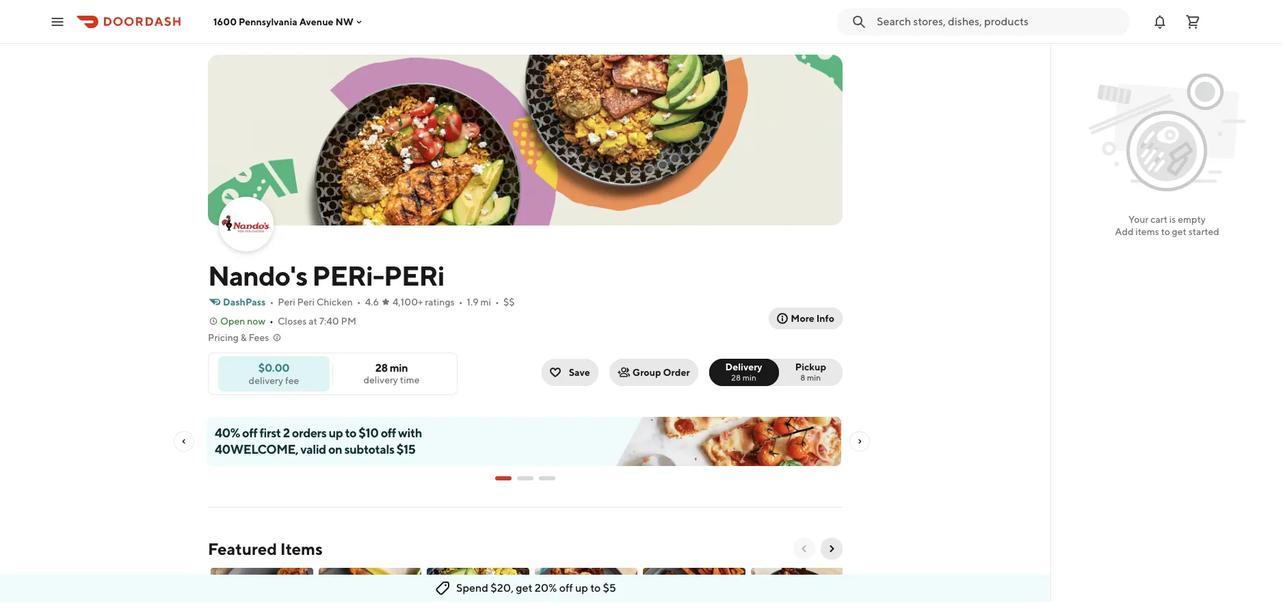Task type: describe. For each thing, give the bounding box(es) containing it.
40welcome,
[[215, 443, 298, 457]]

40% off first 2 orders up to $10 off with 40welcome, valid on subtotals $15
[[215, 426, 422, 457]]

1 horizontal spatial off
[[381, 426, 396, 441]]

$0.00
[[259, 362, 290, 375]]

min for pickup
[[807, 373, 821, 383]]

1600
[[214, 16, 237, 27]]

orders
[[292, 426, 327, 441]]

open
[[220, 316, 245, 327]]

$10
[[359, 426, 379, 441]]

dashpass •
[[223, 297, 274, 308]]

4,100+
[[393, 297, 423, 308]]

chicken
[[317, 297, 353, 308]]

spend $20, get 20% off up to $5
[[456, 582, 617, 595]]

• left 4.6
[[357, 297, 361, 308]]

$20,
[[491, 582, 514, 595]]

1 peri from the left
[[278, 297, 295, 308]]

2 horizontal spatial off
[[560, 582, 573, 595]]

get inside your cart is empty add items to get started
[[1173, 227, 1187, 237]]

cart
[[1151, 214, 1168, 225]]

$5
[[603, 582, 617, 595]]

min for delivery
[[743, 373, 757, 383]]

7:40
[[319, 316, 339, 327]]

0 horizontal spatial get
[[516, 582, 533, 595]]

avenue
[[299, 16, 334, 27]]

featured items
[[208, 540, 323, 559]]

1600 pennsylvania avenue nw
[[214, 16, 354, 27]]

dashpass
[[223, 297, 266, 308]]

closes
[[278, 316, 307, 327]]

items
[[1136, 227, 1160, 237]]

peri peri chicken
[[278, 297, 353, 308]]

jumbo chicken platter image
[[751, 569, 854, 603]]

previous button of carousel image
[[799, 544, 810, 555]]

info
[[817, 313, 835, 324]]

select promotional banner element
[[495, 467, 556, 491]]

$0.00 delivery fee
[[249, 362, 299, 386]]

group order
[[633, 367, 690, 378]]

valid
[[301, 443, 326, 457]]

8
[[801, 373, 806, 383]]

group order button
[[610, 359, 698, 387]]

save button
[[542, 359, 599, 387]]

peri chicken rainbow bowl image
[[427, 569, 530, 603]]

4.6
[[365, 297, 379, 308]]

open now
[[220, 316, 266, 327]]

now
[[247, 316, 266, 327]]

ratings
[[425, 297, 455, 308]]

with
[[398, 426, 422, 441]]

up for orders
[[329, 426, 343, 441]]

28 min delivery time
[[364, 362, 420, 386]]

two 1/4 chicken legs image
[[319, 569, 422, 603]]

• right now
[[270, 316, 274, 327]]

save
[[569, 367, 590, 378]]

time
[[400, 375, 420, 386]]

1.9 mi • $$
[[467, 297, 515, 308]]

first
[[260, 426, 281, 441]]

notification bell image
[[1152, 13, 1169, 30]]

fees
[[249, 333, 269, 344]]

empty
[[1179, 214, 1206, 225]]

delivery 28 min
[[726, 362, 763, 383]]

delivery inside $0.00 delivery fee
[[249, 375, 283, 386]]

add
[[1116, 227, 1134, 237]]



Task type: locate. For each thing, give the bounding box(es) containing it.
is
[[1170, 214, 1177, 225]]

to for $5
[[591, 582, 601, 595]]

2 vertical spatial to
[[591, 582, 601, 595]]

open menu image
[[49, 13, 66, 30]]

min left 8
[[743, 373, 757, 383]]

pennsylvania
[[239, 16, 298, 27]]

28 left time
[[376, 362, 388, 375]]

up inside 40% off first 2 orders up to $10 off with 40welcome, valid on subtotals $15
[[329, 426, 343, 441]]

to for $10
[[345, 426, 357, 441]]

to for get
[[1162, 227, 1171, 237]]

40%
[[215, 426, 240, 441]]

off right the 20%
[[560, 582, 573, 595]]

1 horizontal spatial min
[[743, 373, 757, 383]]

2 horizontal spatial min
[[807, 373, 821, 383]]

family platter image
[[535, 569, 638, 603]]

20%
[[535, 582, 557, 595]]

1 horizontal spatial peri
[[297, 297, 315, 308]]

peri-
[[312, 260, 384, 292]]

pricing & fees
[[208, 333, 269, 344]]

to down cart at the right
[[1162, 227, 1171, 237]]

1 vertical spatial get
[[516, 582, 533, 595]]

1.9
[[467, 297, 479, 308]]

to left '$5'
[[591, 582, 601, 595]]

• left the 1.9
[[459, 297, 463, 308]]

nando's peri-peri
[[208, 260, 445, 292]]

1 vertical spatial to
[[345, 426, 357, 441]]

full chicken platter image
[[643, 569, 746, 603]]

get
[[1173, 227, 1187, 237], [516, 582, 533, 595]]

4,100+ ratings •
[[393, 297, 463, 308]]

min inside delivery 28 min
[[743, 373, 757, 383]]

0 vertical spatial up
[[329, 426, 343, 441]]

0 horizontal spatial delivery
[[249, 375, 283, 386]]

28
[[376, 362, 388, 375], [732, 373, 741, 383]]

$$
[[504, 297, 515, 308]]

boneless breast image
[[211, 569, 313, 603]]

delivery left time
[[364, 375, 398, 386]]

2
[[283, 426, 290, 441]]

on
[[328, 443, 342, 457]]

pricing & fees button
[[208, 331, 283, 345]]

min right 8
[[807, 373, 821, 383]]

0 horizontal spatial up
[[329, 426, 343, 441]]

None radio
[[709, 359, 779, 387], [771, 359, 843, 387], [709, 359, 779, 387], [771, 359, 843, 387]]

pickup 8 min
[[796, 362, 827, 383]]

at
[[309, 316, 317, 327]]

0 vertical spatial get
[[1173, 227, 1187, 237]]

28 inside 28 min delivery time
[[376, 362, 388, 375]]

min inside pickup 8 min
[[807, 373, 821, 383]]

1 vertical spatial up
[[575, 582, 588, 595]]

off
[[242, 426, 258, 441], [381, 426, 396, 441], [560, 582, 573, 595]]

delivery down $0.00
[[249, 375, 283, 386]]

pm
[[341, 316, 357, 327]]

min inside 28 min delivery time
[[390, 362, 408, 375]]

nw
[[336, 16, 354, 27]]

to inside 40% off first 2 orders up to $10 off with 40welcome, valid on subtotals $15
[[345, 426, 357, 441]]

&
[[241, 333, 247, 344]]

peri
[[384, 260, 445, 292]]

0 items, open order cart image
[[1185, 13, 1202, 30]]

off right $10
[[381, 426, 396, 441]]

• closes at 7:40 pm
[[270, 316, 357, 327]]

group
[[633, 367, 661, 378]]

up left '$5'
[[575, 582, 588, 595]]

up
[[329, 426, 343, 441], [575, 582, 588, 595]]

delivery
[[726, 362, 763, 373]]

more info button
[[769, 308, 843, 330]]

peri up at
[[297, 297, 315, 308]]

featured
[[208, 540, 277, 559]]

2 peri from the left
[[297, 297, 315, 308]]

subtotals
[[344, 443, 395, 457]]

min up with
[[390, 362, 408, 375]]

order methods option group
[[709, 359, 843, 387]]

peri
[[278, 297, 295, 308], [297, 297, 315, 308]]

• right the dashpass on the left
[[270, 297, 274, 308]]

nando's
[[208, 260, 307, 292]]

up up on
[[329, 426, 343, 441]]

to inside your cart is empty add items to get started
[[1162, 227, 1171, 237]]

your
[[1129, 214, 1149, 225]]

next button of carousel image
[[827, 544, 838, 555]]

0 vertical spatial to
[[1162, 227, 1171, 237]]

delivery
[[364, 375, 398, 386], [249, 375, 283, 386]]

0 horizontal spatial peri
[[278, 297, 295, 308]]

more info
[[791, 313, 835, 324]]

1600 pennsylvania avenue nw button
[[214, 16, 365, 27]]

• right mi at the left of the page
[[495, 297, 500, 308]]

•
[[270, 297, 274, 308], [357, 297, 361, 308], [459, 297, 463, 308], [495, 297, 500, 308], [270, 316, 274, 327]]

$15
[[397, 443, 416, 457]]

1 horizontal spatial 28
[[732, 373, 741, 383]]

nando's peri-peri image
[[208, 55, 843, 226], [220, 198, 272, 250]]

started
[[1189, 227, 1220, 237]]

2 horizontal spatial to
[[1162, 227, 1171, 237]]

mi
[[481, 297, 491, 308]]

spend
[[456, 582, 489, 595]]

1 delivery from the left
[[364, 375, 398, 386]]

1 horizontal spatial delivery
[[364, 375, 398, 386]]

get down is
[[1173, 227, 1187, 237]]

to left $10
[[345, 426, 357, 441]]

0 horizontal spatial min
[[390, 362, 408, 375]]

1 horizontal spatial to
[[591, 582, 601, 595]]

28 right the order
[[732, 373, 741, 383]]

get left the 20%
[[516, 582, 533, 595]]

off up 40welcome,
[[242, 426, 258, 441]]

your cart is empty add items to get started
[[1116, 214, 1220, 237]]

Store search: begin typing to search for stores available on DoorDash text field
[[877, 14, 1122, 29]]

delivery inside 28 min delivery time
[[364, 375, 398, 386]]

fee
[[285, 375, 299, 386]]

1 horizontal spatial get
[[1173, 227, 1187, 237]]

1 horizontal spatial up
[[575, 582, 588, 595]]

0 horizontal spatial to
[[345, 426, 357, 441]]

2 delivery from the left
[[249, 375, 283, 386]]

0 horizontal spatial off
[[242, 426, 258, 441]]

up for off
[[575, 582, 588, 595]]

pricing
[[208, 333, 239, 344]]

peri up closes
[[278, 297, 295, 308]]

more
[[791, 313, 815, 324]]

pickup
[[796, 362, 827, 373]]

items
[[280, 540, 323, 559]]

0 horizontal spatial 28
[[376, 362, 388, 375]]

28 inside delivery 28 min
[[732, 373, 741, 383]]

min
[[390, 362, 408, 375], [743, 373, 757, 383], [807, 373, 821, 383]]

order
[[663, 367, 690, 378]]

featured items heading
[[208, 539, 323, 560]]

to
[[1162, 227, 1171, 237], [345, 426, 357, 441], [591, 582, 601, 595]]



Task type: vqa. For each thing, say whether or not it's contained in the screenshot.
the "8"
yes



